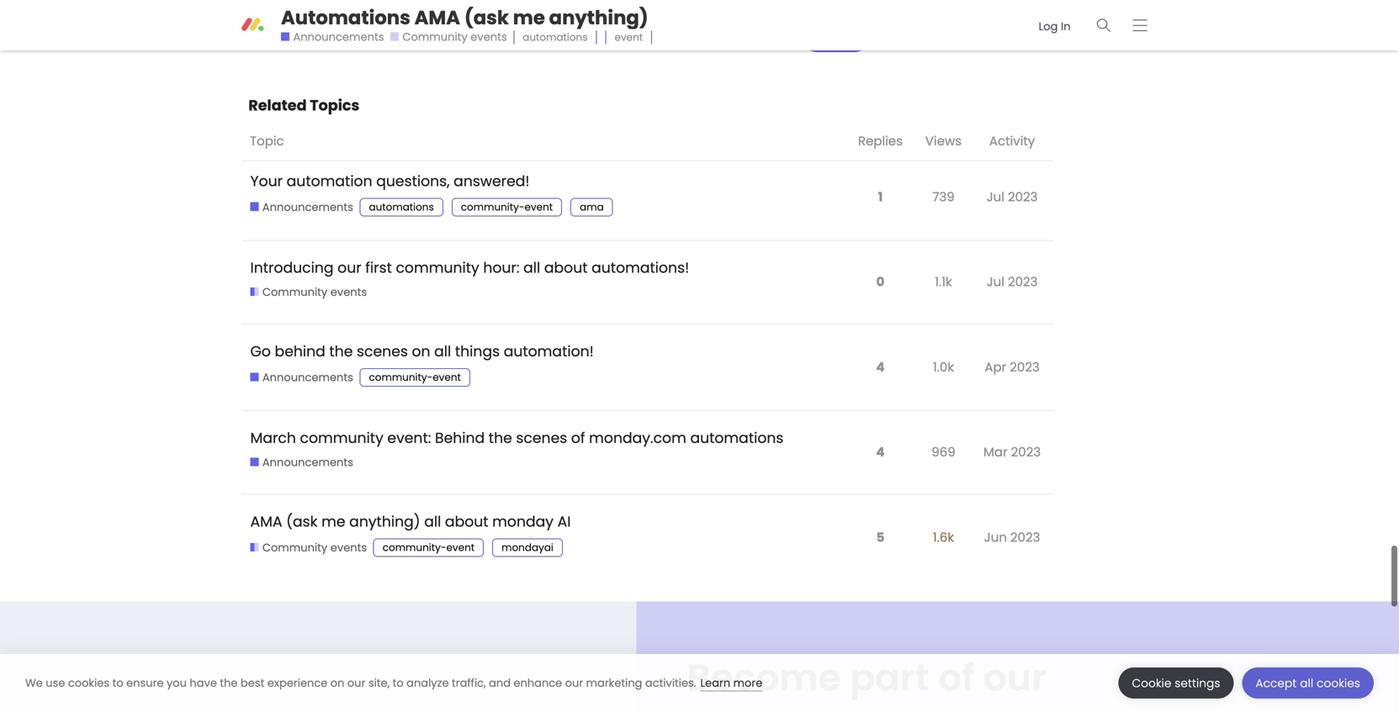 Task type: describe. For each thing, give the bounding box(es) containing it.
all inside "introducing our first community hour: all about automations! community events"
[[524, 258, 541, 278]]

1 button
[[874, 178, 887, 216]]

log in button
[[1030, 12, 1080, 41]]

announcements link for automations
[[281, 30, 384, 45]]

0 button
[[872, 264, 889, 301]]

we
[[25, 676, 43, 691]]

mar 2023 link
[[980, 431, 1045, 474]]

(ask inside related topics section
[[286, 512, 318, 532]]

0 vertical spatial scenes
[[357, 342, 408, 362]]

announcements link down march
[[250, 455, 353, 471]]

dialog containing cookie settings
[[0, 655, 1400, 713]]

march
[[250, 428, 296, 449]]

go behind the scenes on all things automation! link
[[250, 329, 594, 374]]

5 button
[[872, 519, 889, 557]]

4 for go behind the scenes on all things automation!
[[876, 358, 885, 377]]

topic
[[250, 132, 284, 150]]

4 for march community event: behind the scenes of monday.com automations
[[876, 444, 885, 462]]

jul for introducing our first community hour: all about automations!
[[987, 273, 1005, 291]]

ama link
[[571, 198, 613, 217]]

log
[[1039, 19, 1058, 34]]

automations!
[[592, 258, 689, 278]]

mar 2023
[[984, 444, 1041, 462]]

0 horizontal spatial about
[[445, 512, 489, 532]]

cookies for all
[[1317, 676, 1361, 692]]

experience
[[267, 676, 328, 691]]

ama (ask me anything) all about monday ai link
[[250, 499, 571, 545]]

automations ama (ask me anything) link
[[281, 4, 649, 31]]

questions,
[[376, 171, 450, 191]]

introducing our first community hour: all about automations! community events
[[250, 258, 689, 300]]

marketing
[[586, 676, 643, 691]]

analyze
[[407, 676, 449, 691]]

739
[[933, 188, 955, 206]]

go behind the scenes on all things automation!
[[250, 342, 594, 362]]

community-event link for about
[[373, 539, 484, 558]]

1 horizontal spatial anything)
[[549, 4, 649, 31]]

apr
[[985, 358, 1007, 377]]

events for bottom community events "link"
[[331, 541, 367, 556]]

related
[[249, 95, 307, 116]]

0 vertical spatial community-event
[[461, 200, 553, 214]]

the inside dialog
[[220, 676, 238, 691]]

we use cookies to ensure you have the best experience on our site, to analyze traffic, and enhance our marketing activities. learn more
[[25, 676, 763, 691]]

go
[[250, 342, 271, 362]]

you
[[167, 676, 187, 691]]

introducing our first community hour: all about automations! link
[[250, 245, 689, 291]]

mondayai link
[[492, 539, 563, 558]]

cookie
[[1132, 676, 1172, 692]]

event link
[[606, 26, 652, 49]]

me inside related topics section
[[322, 512, 346, 532]]

community events link for introducing our first community hour: all about automations!
[[250, 285, 367, 300]]

2 vertical spatial community events link
[[250, 541, 367, 556]]

become
[[687, 653, 841, 704]]

0 vertical spatial ama
[[415, 4, 460, 31]]

community- for all
[[369, 371, 433, 385]]

learn more link
[[701, 676, 763, 692]]

site,
[[368, 676, 390, 691]]

community for bottom community events "link"
[[262, 541, 328, 556]]

accept all cookies
[[1256, 676, 1361, 692]]

ensure
[[126, 676, 164, 691]]

automations
[[281, 4, 411, 31]]

2023 right "mar"
[[1011, 444, 1041, 462]]

the inside march community event: behind the scenes of monday.com automations announcements
[[489, 428, 512, 449]]

activity
[[990, 132, 1035, 150]]

community events for bottom community events "link"
[[262, 541, 367, 556]]

and
[[489, 676, 511, 691]]

automations link for event
[[514, 26, 597, 49]]

mar
[[984, 444, 1008, 462]]

2023 for go behind the scenes on all things automation!
[[1010, 358, 1040, 377]]

announcements for automations
[[293, 30, 384, 45]]

community inside march community event: behind the scenes of monday.com automations announcements
[[300, 428, 384, 449]]

cookie settings
[[1132, 676, 1221, 692]]

the inside go behind the scenes on all things automation! link
[[329, 342, 353, 362]]

automations link for community-event
[[360, 198, 443, 217]]

ama inside related topics section
[[250, 512, 282, 532]]

0 vertical spatial community-
[[461, 200, 525, 214]]

things
[[455, 342, 500, 362]]

tags list for scenes
[[360, 369, 479, 387]]

use
[[46, 676, 65, 691]]

2023 for ama (ask me anything) all about monday ai
[[1011, 529, 1041, 547]]

settings
[[1175, 676, 1221, 692]]

2023 for your automation questions, answered!
[[1008, 188, 1038, 206]]

1.1k
[[935, 273, 952, 291]]

your automation questions, answered!
[[250, 171, 530, 191]]

ai
[[558, 512, 571, 532]]

answered!
[[454, 171, 530, 191]]

behind
[[275, 342, 326, 362]]

on inside go behind the scenes on all things automation! link
[[412, 342, 431, 362]]

jul 2023 for your automation questions, answered!
[[987, 188, 1038, 206]]

replies
[[858, 132, 903, 150]]

have
[[190, 676, 217, 691]]

969
[[932, 444, 956, 462]]

1.6k
[[933, 529, 954, 547]]

event:
[[387, 428, 431, 449]]

tags list for answered!
[[360, 198, 622, 217]]

announcements link for your
[[250, 200, 353, 215]]

community inside of our community
[[687, 705, 907, 713]]

announcements for your
[[262, 200, 353, 215]]

about inside "introducing our first community hour: all about automations! community events"
[[544, 258, 588, 278]]

jun
[[984, 529, 1007, 547]]

2 to from the left
[[393, 676, 404, 691]]

automation!
[[504, 342, 594, 362]]

activities.
[[645, 676, 696, 691]]

menu image
[[1133, 19, 1148, 32]]

apr 2023
[[985, 358, 1040, 377]]

accept
[[1256, 676, 1297, 692]]

in
[[1061, 19, 1071, 34]]

community inside "introducing our first community hour: all about automations! community events"
[[396, 258, 480, 278]]



Task type: vqa. For each thing, say whether or not it's contained in the screenshot.
be in the left of the page
no



Task type: locate. For each thing, give the bounding box(es) containing it.
jul 2023 link down activity
[[983, 175, 1042, 219]]

related topics section
[[241, 95, 1054, 581]]

announcements link
[[281, 30, 384, 45], [250, 200, 353, 215], [250, 370, 353, 386], [250, 455, 353, 471]]

topics
[[310, 95, 360, 116]]

1 to from the left
[[112, 676, 123, 691]]

0 vertical spatial (ask
[[464, 4, 509, 31]]

community for community events "link" related to announcements
[[403, 30, 468, 45]]

tags list for anything)
[[373, 539, 571, 558]]

jul 2023 link
[[983, 175, 1042, 219], [983, 261, 1042, 304]]

learn
[[701, 676, 731, 691]]

0 vertical spatial community
[[403, 30, 468, 45]]

community-event down go behind the scenes on all things automation!
[[369, 371, 461, 385]]

2 vertical spatial community
[[262, 541, 328, 556]]

community-event link down "ama (ask me anything) all about monday ai"
[[373, 539, 484, 558]]

2 jul 2023 link from the top
[[983, 261, 1042, 304]]

0 vertical spatial 4
[[876, 358, 885, 377]]

0 horizontal spatial community events
[[262, 541, 367, 556]]

1 vertical spatial community events
[[262, 541, 367, 556]]

0 vertical spatial community events
[[403, 30, 507, 45]]

0 vertical spatial community
[[396, 258, 480, 278]]

community events
[[403, 30, 507, 45], [262, 541, 367, 556]]

community left event:
[[300, 428, 384, 449]]

2023 right apr
[[1010, 358, 1040, 377]]

4 button left 969
[[872, 434, 889, 472]]

1 horizontal spatial me
[[513, 4, 545, 31]]

1 4 button from the top
[[872, 349, 889, 387]]

1 vertical spatial events
[[331, 285, 367, 300]]

jul 2023 link right "1.1k"
[[983, 261, 1042, 304]]

1 vertical spatial scenes
[[516, 428, 567, 449]]

2 jul from the top
[[987, 273, 1005, 291]]

2 vertical spatial community
[[687, 705, 907, 713]]

ama (ask me anything) all about monday ai
[[250, 512, 571, 532]]

announcements down march
[[262, 455, 353, 471]]

0 vertical spatial automations
[[523, 30, 588, 44]]

our
[[338, 258, 362, 278], [984, 653, 1047, 704], [347, 676, 366, 691], [565, 676, 583, 691]]

dialog
[[0, 655, 1400, 713]]

automations link left event link
[[514, 26, 597, 49]]

community-
[[461, 200, 525, 214], [369, 371, 433, 385], [383, 541, 446, 555]]

community inside "link"
[[262, 541, 328, 556]]

automations link
[[514, 26, 597, 49], [360, 198, 443, 217]]

announcements link up topics
[[281, 30, 384, 45]]

1 vertical spatial community-
[[369, 371, 433, 385]]

community inside "introducing our first community hour: all about automations! community events"
[[262, 285, 328, 300]]

announcements for go
[[262, 370, 353, 385]]

cookies for use
[[68, 676, 110, 691]]

community down become part
[[687, 705, 907, 713]]

0 horizontal spatial anything)
[[349, 512, 420, 532]]

community- down answered!
[[461, 200, 525, 214]]

traffic,
[[452, 676, 486, 691]]

0 vertical spatial jul 2023 link
[[983, 175, 1042, 219]]

best
[[241, 676, 265, 691]]

0 vertical spatial automations link
[[514, 26, 597, 49]]

march community event: behind the scenes of monday.com automations announcements
[[250, 428, 784, 471]]

community events inside "link"
[[262, 541, 367, 556]]

2 horizontal spatial the
[[489, 428, 512, 449]]

events inside "link"
[[331, 541, 367, 556]]

1 vertical spatial jul 2023
[[987, 273, 1038, 291]]

1 vertical spatial community-event link
[[360, 369, 470, 387]]

1 cookies from the left
[[68, 676, 110, 691]]

2 cookies from the left
[[1317, 676, 1361, 692]]

jul 2023 link for introducing our first community hour: all about automations!
[[983, 261, 1042, 304]]

1 vertical spatial 4
[[876, 444, 885, 462]]

community-event link down answered!
[[452, 198, 562, 217]]

jul 2023 down activity
[[987, 188, 1038, 206]]

0 horizontal spatial (ask
[[286, 512, 318, 532]]

1 vertical spatial me
[[322, 512, 346, 532]]

1 vertical spatial of
[[939, 653, 975, 704]]

to
[[112, 676, 123, 691], [393, 676, 404, 691]]

monday community forum image
[[241, 14, 265, 37]]

events for community events "link" related to announcements
[[471, 30, 507, 45]]

community- for about
[[383, 541, 446, 555]]

0 horizontal spatial me
[[322, 512, 346, 532]]

related topics
[[249, 95, 360, 116]]

1 horizontal spatial about
[[544, 258, 588, 278]]

community- down "ama (ask me anything) all about monday ai"
[[383, 541, 446, 555]]

1.0k
[[933, 358, 954, 377]]

our inside of our community
[[984, 653, 1047, 704]]

announcements up topics
[[293, 30, 384, 45]]

4 button for go behind the scenes on all things automation!
[[872, 349, 889, 387]]

your automation questions, answered! link
[[250, 158, 530, 204]]

scenes inside march community event: behind the scenes of monday.com automations announcements
[[516, 428, 567, 449]]

2 vertical spatial events
[[331, 541, 367, 556]]

community events link
[[391, 30, 507, 45], [250, 285, 367, 300], [250, 541, 367, 556]]

1 vertical spatial jul 2023 link
[[983, 261, 1042, 304]]

announcements link for go
[[250, 370, 353, 386]]

0 horizontal spatial of
[[571, 428, 585, 449]]

1 horizontal spatial ama
[[415, 4, 460, 31]]

community-event for all
[[369, 371, 461, 385]]

on left things
[[412, 342, 431, 362]]

all inside 'button'
[[1301, 676, 1314, 692]]

0 vertical spatial anything)
[[549, 4, 649, 31]]

jun 2023
[[984, 529, 1041, 547]]

cookie settings button
[[1119, 668, 1234, 699]]

1 horizontal spatial on
[[412, 342, 431, 362]]

accept all cookies button
[[1243, 668, 1374, 699]]

4 button for march community event: behind the scenes of monday.com automations
[[872, 434, 889, 472]]

community right "first" at the top left of the page
[[396, 258, 480, 278]]

4 left '1.0k'
[[876, 358, 885, 377]]

0 vertical spatial jul
[[987, 188, 1005, 206]]

0 vertical spatial the
[[329, 342, 353, 362]]

first
[[365, 258, 392, 278]]

log in navigation
[[1024, 7, 1158, 43]]

1 jul 2023 from the top
[[987, 188, 1038, 206]]

ama
[[580, 200, 604, 214]]

0 horizontal spatial ama
[[250, 512, 282, 532]]

0 vertical spatial community events link
[[391, 30, 507, 45]]

1 vertical spatial jul
[[987, 273, 1005, 291]]

community-event
[[461, 200, 553, 214], [369, 371, 461, 385], [383, 541, 475, 555]]

1 vertical spatial automations
[[369, 200, 434, 214]]

jul for your automation questions, answered!
[[987, 188, 1005, 206]]

1 horizontal spatial to
[[393, 676, 404, 691]]

automations for community-event
[[369, 200, 434, 214]]

anything)
[[549, 4, 649, 31], [349, 512, 420, 532]]

0 vertical spatial about
[[544, 258, 588, 278]]

cookies right 'use'
[[68, 676, 110, 691]]

automations inside the tags list
[[369, 200, 434, 214]]

jul 2023 right "1.1k"
[[987, 273, 1038, 291]]

1 horizontal spatial of
[[939, 653, 975, 704]]

0
[[877, 273, 885, 291]]

1 horizontal spatial (ask
[[464, 4, 509, 31]]

community
[[396, 258, 480, 278], [300, 428, 384, 449], [687, 705, 907, 713]]

1 horizontal spatial community events
[[403, 30, 507, 45]]

anything) inside related topics section
[[349, 512, 420, 532]]

monday.com
[[589, 428, 687, 449]]

cookies inside 'button'
[[1317, 676, 1361, 692]]

4
[[876, 358, 885, 377], [876, 444, 885, 462]]

1 vertical spatial community
[[262, 285, 328, 300]]

mondayai
[[502, 541, 554, 555]]

on right experience
[[331, 676, 345, 691]]

jul right 739
[[987, 188, 1005, 206]]

behind
[[435, 428, 485, 449]]

hour:
[[483, 258, 520, 278]]

community-event link
[[452, 198, 562, 217], [360, 369, 470, 387], [373, 539, 484, 558]]

0 horizontal spatial community
[[300, 428, 384, 449]]

enhance
[[514, 676, 562, 691]]

of inside of our community
[[939, 653, 975, 704]]

1 vertical spatial anything)
[[349, 512, 420, 532]]

to left ensure
[[112, 676, 123, 691]]

2 4 from the top
[[876, 444, 885, 462]]

1 horizontal spatial scenes
[[516, 428, 567, 449]]

(ask
[[464, 4, 509, 31], [286, 512, 318, 532]]

of inside march community event: behind the scenes of monday.com automations announcements
[[571, 428, 585, 449]]

community events link for announcements
[[391, 30, 507, 45]]

part
[[850, 653, 930, 704]]

1 vertical spatial 4 button
[[872, 434, 889, 472]]

2 vertical spatial community-
[[383, 541, 446, 555]]

0 horizontal spatial cookies
[[68, 676, 110, 691]]

community-event down answered!
[[461, 200, 553, 214]]

2023 right "1.1k"
[[1008, 273, 1038, 291]]

jul 2023 link for your automation questions, answered!
[[983, 175, 1042, 219]]

cookies right accept
[[1317, 676, 1361, 692]]

1 vertical spatial automations link
[[360, 198, 443, 217]]

2 4 button from the top
[[872, 434, 889, 472]]

about left monday
[[445, 512, 489, 532]]

of right part
[[939, 653, 975, 704]]

1 vertical spatial community
[[300, 428, 384, 449]]

jul right "1.1k"
[[987, 273, 1005, 291]]

1 vertical spatial ama
[[250, 512, 282, 532]]

tags list
[[514, 26, 661, 49], [360, 198, 622, 217], [360, 369, 479, 387], [373, 539, 571, 558]]

community- down go behind the scenes on all things automation!
[[369, 371, 433, 385]]

scenes
[[357, 342, 408, 362], [516, 428, 567, 449]]

2 vertical spatial community-event
[[383, 541, 475, 555]]

1 horizontal spatial automations
[[523, 30, 588, 44]]

jul
[[987, 188, 1005, 206], [987, 273, 1005, 291]]

1 horizontal spatial community
[[396, 258, 480, 278]]

2 vertical spatial the
[[220, 676, 238, 691]]

0 vertical spatial 4 button
[[872, 349, 889, 387]]

1 vertical spatial community events link
[[250, 285, 367, 300]]

events inside "introducing our first community hour: all about automations! community events"
[[331, 285, 367, 300]]

1 vertical spatial about
[[445, 512, 489, 532]]

automations for event
[[523, 30, 588, 44]]

1 horizontal spatial automations link
[[514, 26, 597, 49]]

event
[[615, 30, 643, 44], [525, 200, 553, 214], [433, 371, 461, 385], [446, 541, 475, 555]]

1 horizontal spatial the
[[329, 342, 353, 362]]

all
[[524, 258, 541, 278], [434, 342, 451, 362], [424, 512, 441, 532], [1301, 676, 1314, 692]]

on
[[412, 342, 431, 362], [331, 676, 345, 691]]

log in
[[1039, 19, 1071, 34]]

2 jul 2023 from the top
[[987, 273, 1038, 291]]

events
[[471, 30, 507, 45], [331, 285, 367, 300], [331, 541, 367, 556]]

jul 2023 for introducing our first community hour: all about automations!
[[987, 273, 1038, 291]]

0 horizontal spatial to
[[112, 676, 123, 691]]

1
[[878, 188, 883, 206]]

community-event link for all
[[360, 369, 470, 387]]

automation
[[287, 171, 373, 191]]

community-event down "ama (ask me anything) all about monday ai"
[[383, 541, 475, 555]]

community events for community events "link" related to announcements
[[403, 30, 507, 45]]

0 horizontal spatial on
[[331, 676, 345, 691]]

1 vertical spatial on
[[331, 676, 345, 691]]

2 horizontal spatial automations
[[690, 428, 784, 449]]

2 horizontal spatial community
[[687, 705, 907, 713]]

0 horizontal spatial automations link
[[360, 198, 443, 217]]

5
[[877, 529, 885, 547]]

announcements link down automation
[[250, 200, 353, 215]]

community-event for about
[[383, 541, 475, 555]]

2023 right jun
[[1011, 529, 1041, 547]]

2 vertical spatial community-event link
[[373, 539, 484, 558]]

automations link down your automation questions, answered!
[[360, 198, 443, 217]]

0 vertical spatial community-event link
[[452, 198, 562, 217]]

1 horizontal spatial cookies
[[1317, 676, 1361, 692]]

views
[[926, 132, 962, 150]]

1 jul from the top
[[987, 188, 1005, 206]]

introducing
[[250, 258, 334, 278]]

your
[[250, 171, 283, 191]]

jun 2023 link
[[980, 516, 1045, 560]]

community
[[403, 30, 468, 45], [262, 285, 328, 300], [262, 541, 328, 556]]

to right site,
[[393, 676, 404, 691]]

0 vertical spatial events
[[471, 30, 507, 45]]

automations inside march community event: behind the scenes of monday.com automations announcements
[[690, 428, 784, 449]]

automations ama (ask me anything)
[[281, 4, 649, 31]]

2023
[[1008, 188, 1038, 206], [1008, 273, 1038, 291], [1010, 358, 1040, 377], [1011, 444, 1041, 462], [1011, 529, 1041, 547]]

1 vertical spatial community-event
[[369, 371, 461, 385]]

announcements down behind
[[262, 370, 353, 385]]

apr 2023 link
[[981, 346, 1044, 389]]

0 vertical spatial me
[[513, 4, 545, 31]]

announcements down automation
[[262, 200, 353, 215]]

announcements link down behind
[[250, 370, 353, 386]]

more
[[734, 676, 763, 691]]

jul 2023
[[987, 188, 1038, 206], [987, 273, 1038, 291]]

4 button
[[872, 349, 889, 387], [872, 434, 889, 472]]

2023 down activity
[[1008, 188, 1038, 206]]

become part
[[687, 653, 939, 704]]

1 vertical spatial the
[[489, 428, 512, 449]]

2 vertical spatial automations
[[690, 428, 784, 449]]

announcements inside march community event: behind the scenes of monday.com automations announcements
[[262, 455, 353, 471]]

community-event link down go behind the scenes on all things automation!
[[360, 369, 470, 387]]

of our community
[[687, 653, 1047, 713]]

search image
[[1097, 19, 1112, 32]]

on inside dialog
[[331, 676, 345, 691]]

1 jul 2023 link from the top
[[983, 175, 1042, 219]]

0 vertical spatial on
[[412, 342, 431, 362]]

of left monday.com on the bottom of the page
[[571, 428, 585, 449]]

1 4 from the top
[[876, 358, 885, 377]]

automations
[[523, 30, 588, 44], [369, 200, 434, 214], [690, 428, 784, 449]]

about right hour:
[[544, 258, 588, 278]]

0 horizontal spatial scenes
[[357, 342, 408, 362]]

monday
[[492, 512, 554, 532]]

0 vertical spatial of
[[571, 428, 585, 449]]

1 vertical spatial (ask
[[286, 512, 318, 532]]

march community event: behind the scenes of monday.com automations link
[[250, 416, 784, 461]]

0 horizontal spatial automations
[[369, 200, 434, 214]]

0 horizontal spatial the
[[220, 676, 238, 691]]

4 button left '1.0k'
[[872, 349, 889, 387]]

our inside "introducing our first community hour: all about automations! community events"
[[338, 258, 362, 278]]

4 left 969
[[876, 444, 885, 462]]

0 vertical spatial jul 2023
[[987, 188, 1038, 206]]



